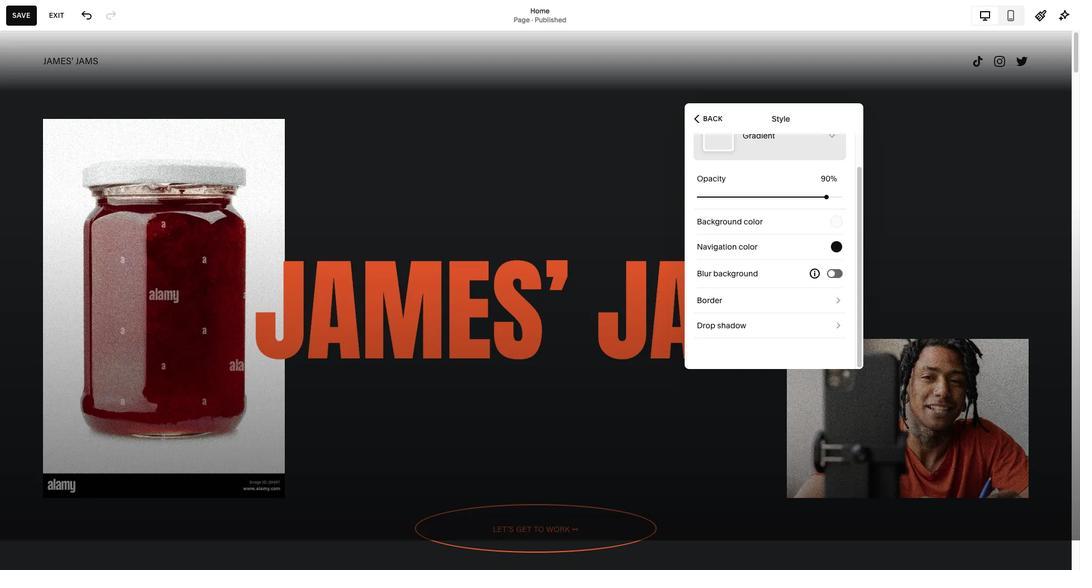 Task type: locate. For each thing, give the bounding box(es) containing it.
website
[[18, 69, 53, 80]]

back
[[703, 114, 723, 123]]

scheduling
[[18, 170, 67, 181]]

blur background
[[697, 269, 758, 279]]

background color
[[697, 217, 763, 227]]

save button
[[6, 5, 37, 25]]

blur
[[697, 269, 712, 279]]

settings
[[18, 446, 54, 457]]

Opacity text field
[[821, 173, 840, 185]]

navigation color button
[[697, 235, 843, 259]]

contacts link
[[18, 129, 124, 142]]

shadow
[[717, 321, 747, 331]]

0 vertical spatial color
[[744, 217, 763, 227]]

asset
[[18, 426, 43, 437]]

border
[[697, 296, 723, 306]]

background
[[713, 269, 758, 279]]

color inside navigation color button
[[739, 242, 758, 252]]

james.peterson1902@gmail.com button
[[17, 501, 147, 522]]

None checkbox
[[828, 270, 835, 277]]

style
[[772, 114, 790, 124]]

color down opacity range field
[[744, 217, 763, 227]]

color up background
[[739, 242, 758, 252]]

help link
[[18, 466, 38, 478]]

marketing link
[[18, 109, 124, 122]]

color
[[744, 217, 763, 227], [739, 242, 758, 252]]

tab list
[[973, 6, 1024, 24]]

contacts
[[18, 130, 57, 141]]

opacity
[[697, 174, 726, 184]]

save
[[12, 11, 31, 19]]

help
[[18, 466, 38, 477]]

color for background color
[[744, 217, 763, 227]]

background
[[697, 217, 742, 227]]

chevron small down light icon image
[[828, 131, 837, 140]]

asset library link
[[18, 425, 124, 439]]

navigation color
[[697, 242, 758, 252]]

home
[[531, 6, 550, 15]]

1 vertical spatial color
[[739, 242, 758, 252]]

color inside background color button
[[744, 217, 763, 227]]

selling
[[18, 89, 47, 101]]

background color button
[[697, 209, 843, 234]]



Task type: describe. For each thing, give the bounding box(es) containing it.
website link
[[18, 69, 124, 82]]

drop
[[697, 321, 716, 331]]

analytics link
[[18, 149, 124, 163]]

gradient
[[743, 131, 775, 141]]

home page · published
[[514, 6, 567, 24]]

library
[[45, 426, 74, 437]]

scheduling link
[[18, 169, 124, 183]]

marketing
[[18, 109, 62, 121]]

·
[[532, 15, 533, 24]]

selling link
[[18, 89, 124, 102]]

color for navigation color
[[739, 242, 758, 252]]

back button
[[691, 106, 726, 131]]

navigation
[[697, 242, 737, 252]]

exit
[[49, 11, 64, 19]]

Opacity range field
[[697, 185, 843, 209]]

settings link
[[18, 446, 124, 459]]

exit button
[[43, 5, 70, 25]]

page
[[514, 15, 530, 24]]

drop shadow
[[697, 321, 747, 331]]

asset library
[[18, 426, 74, 437]]

analytics
[[18, 150, 58, 161]]

gradient button
[[694, 111, 846, 160]]

james.peterson1902@gmail.com
[[44, 512, 147, 520]]

published
[[535, 15, 567, 24]]



Task type: vqa. For each thing, say whether or not it's contained in the screenshot.
"Home Page · Published"
yes



